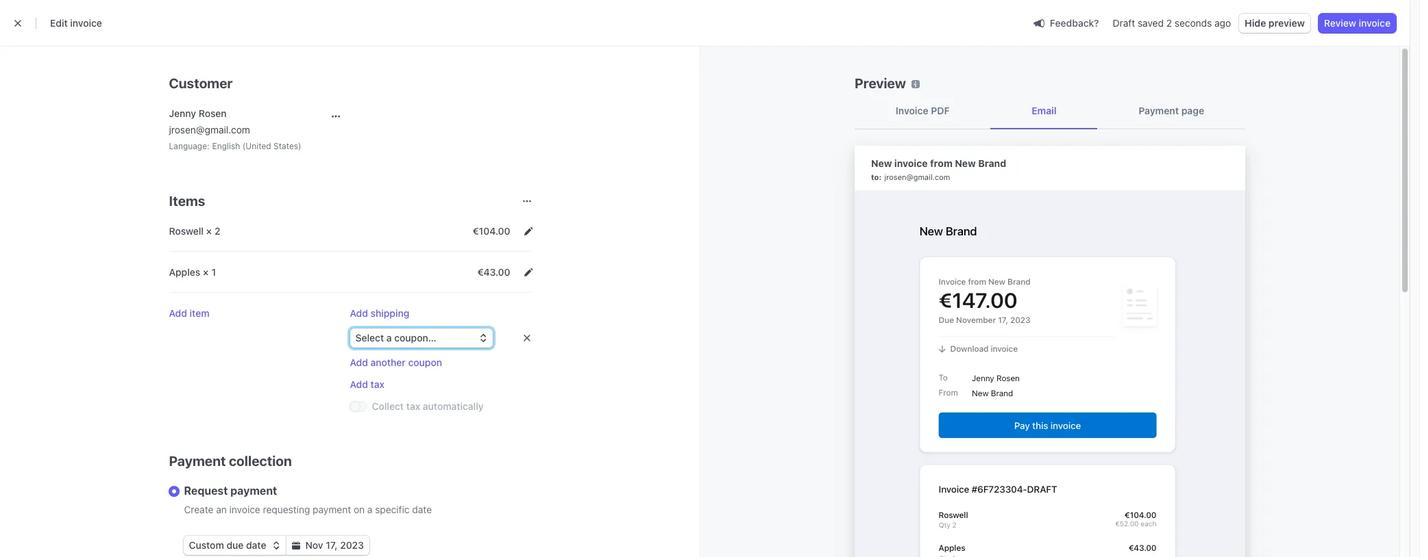 Task type: vqa. For each thing, say whether or not it's contained in the screenshot.
invoice within the Button
yes



Task type: locate. For each thing, give the bounding box(es) containing it.
invoice right an
[[229, 504, 260, 516]]

0 vertical spatial jrosen@gmail.com
[[169, 124, 250, 136]]

payment
[[230, 485, 277, 498], [313, 504, 351, 516]]

tax inside button
[[371, 379, 385, 391]]

states)
[[274, 141, 301, 151]]

custom due date
[[189, 540, 266, 552]]

jrosen@gmail.com down the from
[[884, 173, 950, 182]]

2 vertical spatial svg image
[[292, 542, 300, 550]]

svg image
[[332, 112, 340, 121], [524, 269, 532, 277], [292, 542, 300, 550]]

email
[[1032, 105, 1057, 117]]

0 horizontal spatial a
[[367, 504, 373, 516]]

to
[[871, 173, 879, 182]]

add down add another coupon button
[[350, 379, 368, 391]]

a right on at the left of page
[[367, 504, 373, 516]]

1 horizontal spatial svg image
[[524, 228, 532, 236]]

2
[[1166, 17, 1172, 29], [215, 226, 220, 237]]

0 horizontal spatial new
[[871, 158, 892, 169]]

tax for add
[[371, 379, 385, 391]]

svg image inside custom due date popup button
[[272, 542, 280, 550]]

nov 17, 2023
[[305, 540, 364, 552]]

0 horizontal spatial svg image
[[272, 542, 280, 550]]

1 vertical spatial payment
[[313, 504, 351, 516]]

0 vertical spatial svg image
[[332, 112, 340, 121]]

× right roswell
[[206, 226, 212, 237]]

new
[[871, 158, 892, 169], [955, 158, 976, 169]]

1 horizontal spatial date
[[412, 504, 432, 516]]

17,
[[326, 540, 338, 552]]

a right the select
[[386, 332, 392, 344]]

2 horizontal spatial svg image
[[524, 269, 532, 277]]

select a coupon…
[[355, 332, 436, 344]]

invoice left the from
[[894, 158, 928, 169]]

0 vertical spatial tax
[[371, 379, 385, 391]]

add
[[169, 308, 187, 319], [350, 308, 368, 319], [350, 357, 368, 369], [350, 379, 368, 391]]

add for add another coupon
[[350, 357, 368, 369]]

add left item
[[169, 308, 187, 319]]

saved
[[1138, 17, 1164, 29]]

nov
[[305, 540, 323, 552]]

new up :
[[871, 158, 892, 169]]

a inside popup button
[[386, 332, 392, 344]]

new right the from
[[955, 158, 976, 169]]

€104.00
[[473, 226, 510, 237]]

roswell × 2
[[169, 226, 220, 237]]

0 horizontal spatial tax
[[371, 379, 385, 391]]

0 vertical spatial svg image
[[524, 228, 532, 236]]

seconds
[[1175, 17, 1212, 29]]

svg image inside nov 17, 2023 button
[[292, 542, 300, 550]]

date right due
[[246, 540, 266, 552]]

jrosen@gmail.com
[[169, 124, 250, 136], [884, 173, 950, 182]]

0 horizontal spatial date
[[246, 540, 266, 552]]

english
[[212, 141, 240, 151]]

1 horizontal spatial tax
[[406, 401, 420, 413]]

add up add tax
[[350, 357, 368, 369]]

svg image for apples
[[524, 269, 532, 277]]

0 vertical spatial 2
[[1166, 17, 1172, 29]]

create
[[184, 504, 213, 516]]

payment for payment page
[[1139, 105, 1179, 117]]

jrosen@gmail.com inside jenny rosen jrosen@gmail.com language: english (united states)
[[169, 124, 250, 136]]

rosen
[[199, 108, 227, 119]]

payment down collection
[[230, 485, 277, 498]]

0 horizontal spatial payment
[[169, 454, 226, 470]]

0 horizontal spatial jrosen@gmail.com
[[169, 124, 250, 136]]

svg image
[[524, 228, 532, 236], [272, 542, 280, 550]]

2 right saved
[[1166, 17, 1172, 29]]

2 for saved
[[1166, 17, 1172, 29]]

review invoice
[[1324, 17, 1391, 29]]

tax up collect at the bottom of page
[[371, 379, 385, 391]]

payment left on at the left of page
[[313, 504, 351, 516]]

apples
[[169, 267, 200, 278]]

1 horizontal spatial a
[[386, 332, 392, 344]]

1 vertical spatial tax
[[406, 401, 420, 413]]

invoice right 'review'
[[1359, 17, 1391, 29]]

×
[[206, 226, 212, 237], [203, 267, 209, 278]]

request
[[184, 485, 228, 498]]

payment left the page at right
[[1139, 105, 1179, 117]]

payment
[[1139, 105, 1179, 117], [169, 454, 226, 470]]

page
[[1182, 105, 1204, 117]]

date
[[412, 504, 432, 516], [246, 540, 266, 552]]

invoice inside button
[[1359, 17, 1391, 29]]

collection
[[229, 454, 292, 470]]

0 vertical spatial payment
[[230, 485, 277, 498]]

1 horizontal spatial new
[[955, 158, 976, 169]]

0 vertical spatial payment
[[1139, 105, 1179, 117]]

apples × 1
[[169, 267, 216, 278]]

preview
[[855, 75, 906, 91]]

tax right collect at the bottom of page
[[406, 401, 420, 413]]

add for add shipping
[[350, 308, 368, 319]]

add inside "button"
[[350, 308, 368, 319]]

a
[[386, 332, 392, 344], [367, 504, 373, 516]]

jrosen@gmail.com down "rosen"
[[169, 124, 250, 136]]

1 vertical spatial 2
[[215, 226, 220, 237]]

edit invoice
[[50, 17, 102, 29]]

€43.00
[[477, 267, 510, 278]]

1 vertical spatial jrosen@gmail.com
[[884, 173, 950, 182]]

0 vertical spatial ×
[[206, 226, 212, 237]]

1 vertical spatial svg image
[[524, 269, 532, 277]]

another
[[371, 357, 406, 369]]

shipping
[[371, 308, 409, 319]]

coupon…
[[394, 332, 436, 344]]

collect tax automatically
[[372, 401, 484, 413]]

× left 1 on the left
[[203, 267, 209, 278]]

tab list
[[855, 93, 1245, 130]]

a inside request payment create an invoice requesting payment on a specific date
[[367, 504, 373, 516]]

1 vertical spatial ×
[[203, 267, 209, 278]]

select a coupon… button
[[350, 329, 492, 348]]

1 horizontal spatial payment
[[1139, 105, 1179, 117]]

tax
[[371, 379, 385, 391], [406, 401, 420, 413]]

1 horizontal spatial jrosen@gmail.com
[[884, 173, 950, 182]]

0 vertical spatial a
[[386, 332, 392, 344]]

:
[[879, 173, 882, 182]]

draft saved 2 seconds ago
[[1113, 17, 1231, 29]]

svg image down requesting
[[272, 542, 280, 550]]

0 horizontal spatial payment
[[230, 485, 277, 498]]

1 vertical spatial svg image
[[272, 542, 280, 550]]

1 vertical spatial a
[[367, 504, 373, 516]]

nov 17, 2023 button
[[286, 537, 369, 556]]

0 horizontal spatial 2
[[215, 226, 220, 237]]

svg image right "€104.00"
[[524, 228, 532, 236]]

0 horizontal spatial svg image
[[292, 542, 300, 550]]

1 horizontal spatial 2
[[1166, 17, 1172, 29]]

add tax
[[350, 379, 385, 391]]

payment up request
[[169, 454, 226, 470]]

add up the select
[[350, 308, 368, 319]]

jenny rosen jrosen@gmail.com language: english (united states)
[[169, 108, 301, 151]]

item
[[190, 308, 209, 319]]

invoice inside new invoice from new brand to : jrosen@gmail.com
[[894, 158, 928, 169]]

1 vertical spatial payment
[[169, 454, 226, 470]]

request payment create an invoice requesting payment on a specific date
[[184, 485, 432, 516]]

tab list containing invoice pdf
[[855, 93, 1245, 130]]

add inside button
[[350, 357, 368, 369]]

1 horizontal spatial svg image
[[332, 112, 340, 121]]

date right "specific"
[[412, 504, 432, 516]]

requesting
[[263, 504, 310, 516]]

invoice right edit
[[70, 17, 102, 29]]

invoice
[[70, 17, 102, 29], [1359, 17, 1391, 29], [894, 158, 928, 169], [229, 504, 260, 516]]

2 right roswell
[[215, 226, 220, 237]]

0 vertical spatial date
[[412, 504, 432, 516]]

1 vertical spatial date
[[246, 540, 266, 552]]

an
[[216, 504, 227, 516]]



Task type: describe. For each thing, give the bounding box(es) containing it.
1 horizontal spatial payment
[[313, 504, 351, 516]]

jenny
[[169, 108, 196, 119]]

customer
[[169, 75, 233, 91]]

feedback?
[[1050, 17, 1099, 28]]

invoice pdf
[[896, 105, 950, 117]]

ago
[[1215, 17, 1231, 29]]

svg image for customer
[[332, 112, 340, 121]]

invoice for review
[[1359, 17, 1391, 29]]

specific
[[375, 504, 410, 516]]

date inside request payment create an invoice requesting payment on a specific date
[[412, 504, 432, 516]]

from
[[930, 158, 953, 169]]

review
[[1324, 17, 1356, 29]]

1 new from the left
[[871, 158, 892, 169]]

add another coupon button
[[350, 356, 442, 370]]

payment page
[[1139, 105, 1204, 117]]

on
[[354, 504, 365, 516]]

payment for payment collection
[[169, 454, 226, 470]]

preview
[[1269, 17, 1305, 29]]

add for add tax
[[350, 379, 368, 391]]

due
[[227, 540, 244, 552]]

hide
[[1245, 17, 1266, 29]]

invoice
[[896, 105, 929, 117]]

roswell
[[169, 226, 204, 237]]

brand
[[978, 158, 1006, 169]]

pdf
[[931, 105, 950, 117]]

2 for ×
[[215, 226, 220, 237]]

add another coupon
[[350, 357, 442, 369]]

1
[[211, 267, 216, 278]]

2023
[[340, 540, 364, 552]]

collect
[[372, 401, 404, 413]]

invoice for new
[[894, 158, 928, 169]]

select
[[355, 332, 384, 344]]

(united
[[242, 141, 271, 151]]

add shipping
[[350, 308, 409, 319]]

× for roswell
[[206, 226, 212, 237]]

custom
[[189, 540, 224, 552]]

add shipping button
[[350, 307, 409, 321]]

add item button
[[169, 307, 209, 321]]

new invoice from new brand to : jrosen@gmail.com
[[871, 158, 1006, 182]]

add item
[[169, 308, 209, 319]]

coupon
[[408, 357, 442, 369]]

automatically
[[423, 401, 484, 413]]

add for add item
[[169, 308, 187, 319]]

× for apples
[[203, 267, 209, 278]]

draft
[[1113, 17, 1135, 29]]

payment collection
[[169, 454, 292, 470]]

date inside popup button
[[246, 540, 266, 552]]

feedback? button
[[1028, 13, 1105, 33]]

jrosen@gmail.com inside new invoice from new brand to : jrosen@gmail.com
[[884, 173, 950, 182]]

tax for collect
[[406, 401, 420, 413]]

edit
[[50, 17, 68, 29]]

invoice inside request payment create an invoice requesting payment on a specific date
[[229, 504, 260, 516]]

2 new from the left
[[955, 158, 976, 169]]

language:
[[169, 141, 209, 151]]

hide preview
[[1245, 17, 1305, 29]]

invoice for edit
[[70, 17, 102, 29]]

hide preview button
[[1239, 14, 1310, 33]]

add tax button
[[350, 378, 385, 392]]

custom due date button
[[183, 537, 286, 556]]

items
[[169, 193, 205, 209]]

review invoice button
[[1319, 14, 1396, 33]]



